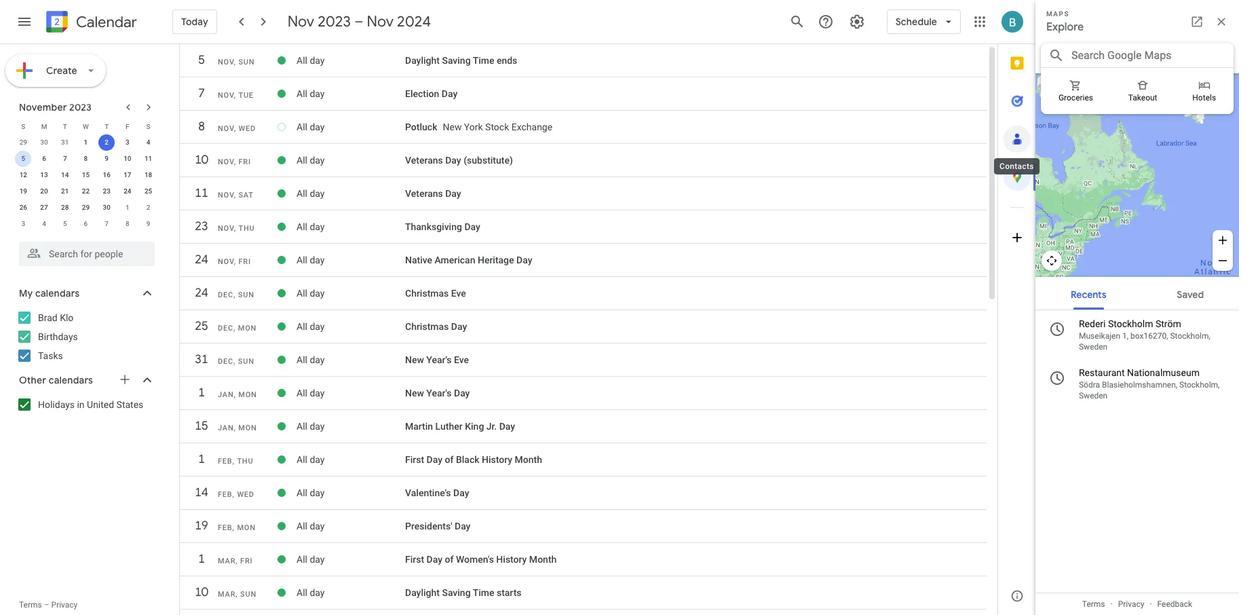 Task type: vqa. For each thing, say whether or not it's contained in the screenshot.


Task type: locate. For each thing, give the bounding box(es) containing it.
24 down 17 element
[[124, 187, 131, 195]]

, for first day of black history month
[[233, 457, 235, 466]]

thu for 23
[[239, 224, 255, 233]]

4 all from the top
[[297, 155, 308, 166]]

9 day from the top
[[310, 321, 325, 332]]

1 vertical spatial christmas
[[405, 321, 449, 332]]

2 24 row from the top
[[180, 281, 987, 312]]

25 link
[[189, 314, 214, 339]]

1 horizontal spatial t
[[105, 123, 109, 130]]

5 all day cell from the top
[[297, 183, 405, 204]]

1 vertical spatial daylight
[[405, 587, 440, 598]]

24 link for native
[[189, 248, 214, 272]]

1 horizontal spatial 3
[[126, 139, 129, 146]]

november 2023 grid
[[13, 118, 159, 232]]

, for daylight saving time starts
[[236, 590, 238, 599]]

29 for the "october 29" element
[[19, 139, 27, 146]]

calendars inside "dropdown button"
[[49, 374, 93, 386]]

wed for 14
[[237, 490, 255, 499]]

0 vertical spatial 29
[[19, 139, 27, 146]]

history up the starts
[[497, 554, 527, 565]]

all day
[[297, 55, 325, 66], [297, 88, 325, 99], [297, 122, 325, 132], [297, 155, 325, 166], [297, 188, 325, 199], [297, 221, 325, 232], [297, 255, 325, 265], [297, 288, 325, 299], [297, 321, 325, 332], [297, 354, 325, 365], [297, 388, 325, 399], [297, 421, 325, 432], [297, 454, 325, 465], [297, 488, 325, 498], [297, 521, 325, 532], [297, 554, 325, 565], [297, 587, 325, 598]]

7 inside row
[[198, 86, 204, 101]]

11 all from the top
[[297, 388, 308, 399]]

23 down 11 link
[[194, 219, 208, 234]]

14 inside 14 link
[[194, 485, 208, 500]]

row containing 26
[[13, 200, 159, 216]]

11 all day cell from the top
[[297, 382, 405, 404]]

0 horizontal spatial 25
[[145, 187, 152, 195]]

17 all from the top
[[297, 587, 308, 598]]

cell inside 8 row
[[405, 116, 980, 138]]

all day for new year's eve
[[297, 354, 325, 365]]

row
[[13, 118, 159, 134], [13, 134, 159, 151], [13, 151, 159, 167], [13, 167, 159, 183], [13, 183, 159, 200], [13, 200, 159, 216], [13, 216, 159, 232]]

1 horizontal spatial 23
[[194, 219, 208, 234]]

0 vertical spatial 23
[[103, 187, 111, 195]]

24 up "25" link
[[194, 285, 208, 301]]

all day cell
[[297, 50, 405, 71], [297, 83, 405, 105], [297, 116, 405, 138], [297, 149, 405, 171], [297, 183, 405, 204], [297, 216, 405, 238], [297, 249, 405, 271], [297, 282, 405, 304], [297, 316, 405, 337], [297, 349, 405, 371], [297, 382, 405, 404], [297, 416, 405, 437], [297, 449, 405, 471], [297, 482, 405, 504], [297, 515, 405, 537], [297, 549, 405, 570], [297, 582, 405, 604]]

9 all from the top
[[297, 321, 308, 332]]

dec up dec , mon in the left bottom of the page
[[218, 291, 234, 299]]

day inside the 19 row
[[310, 521, 325, 532]]

, for native american heritage day
[[234, 257, 236, 266]]

31 right the october 30 element
[[61, 139, 69, 146]]

all day inside 5 row
[[297, 55, 325, 66]]

t up october 31 element
[[63, 123, 67, 130]]

mar inside 1 row
[[218, 557, 236, 566]]

0 vertical spatial history
[[482, 454, 513, 465]]

history right black
[[482, 454, 513, 465]]

october 31 element
[[57, 134, 73, 151]]

new
[[443, 122, 462, 132], [405, 354, 424, 365], [405, 388, 424, 399]]

all day cell for first day of women's history month
[[297, 549, 405, 570]]

day inside 14 row
[[310, 488, 325, 498]]

1 horizontal spatial 11
[[194, 185, 208, 201]]

dec , sun
[[218, 291, 254, 299], [218, 357, 254, 366]]

all day for thanksgiving day
[[297, 221, 325, 232]]

9 all day cell from the top
[[297, 316, 405, 337]]

1 vertical spatial 10 link
[[189, 581, 214, 605]]

nov inside 23 row
[[218, 224, 234, 233]]

2 time from the top
[[473, 587, 495, 598]]

row containing 5
[[13, 151, 159, 167]]

29 up the 5 cell
[[19, 139, 27, 146]]

election day button
[[405, 88, 458, 99]]

0 vertical spatial new
[[443, 122, 462, 132]]

christmas for 25
[[405, 321, 449, 332]]

, inside 23 row
[[234, 224, 236, 233]]

1 vertical spatial dec
[[218, 324, 234, 333]]

0 horizontal spatial 15
[[82, 171, 90, 179]]

native american heritage day button
[[405, 255, 533, 265]]

veterans for 11
[[405, 188, 443, 199]]

24 link up "25" link
[[189, 281, 214, 306]]

15 link
[[189, 414, 214, 439]]

0 vertical spatial nov , fri
[[218, 158, 251, 166]]

cell
[[405, 116, 980, 138]]

all for presidents' day
[[297, 521, 308, 532]]

wed
[[239, 124, 256, 133], [237, 490, 255, 499]]

24 for christmas
[[194, 285, 208, 301]]

1 vertical spatial month
[[530, 554, 557, 565]]

heritage
[[478, 255, 514, 265]]

4
[[147, 139, 150, 146], [42, 220, 46, 227]]

11 up 23 link
[[194, 185, 208, 201]]

fri up sat
[[239, 158, 251, 166]]

0 horizontal spatial –
[[44, 600, 49, 610]]

day right jr.
[[500, 421, 515, 432]]

veterans
[[405, 155, 443, 166], [405, 188, 443, 199]]

1 christmas from the top
[[405, 288, 449, 299]]

1 vertical spatial 5
[[21, 155, 25, 162]]

1 vertical spatial 24 row
[[180, 281, 987, 312]]

thu inside 1 row
[[237, 457, 254, 466]]

first
[[405, 454, 424, 465], [405, 554, 424, 565]]

feb for 14
[[218, 490, 233, 499]]

daylight down presidents'
[[405, 587, 440, 598]]

2 for 2, today element
[[105, 139, 109, 146]]

today
[[181, 16, 208, 28]]

of left women's
[[445, 554, 454, 565]]

jan , mon for 15
[[218, 424, 257, 433]]

1 jan , mon from the top
[[218, 390, 257, 399]]

all day cell inside 23 row
[[297, 216, 405, 238]]

all inside 11 row
[[297, 188, 308, 199]]

all day cell inside 14 row
[[297, 482, 405, 504]]

9 all day from the top
[[297, 321, 325, 332]]

side panel section
[[998, 44, 1037, 615]]

day inside 14 row
[[454, 488, 470, 498]]

1 t from the left
[[63, 123, 67, 130]]

13 all from the top
[[297, 454, 308, 465]]

day inside 11 row
[[310, 188, 325, 199]]

mon up feb , thu
[[239, 424, 257, 433]]

1 for first day of women's history month
[[198, 551, 204, 567]]

3 day from the top
[[310, 122, 325, 132]]

11 up 18
[[145, 155, 152, 162]]

sun inside 24 row
[[238, 291, 254, 299]]

mon for 19
[[237, 523, 256, 532]]

16 all day cell from the top
[[297, 549, 405, 570]]

christmas day
[[405, 321, 467, 332]]

saving inside 5 row
[[442, 55, 471, 66]]

all day cell for first day of black history month
[[297, 449, 405, 471]]

2 first from the top
[[405, 554, 424, 565]]

, inside the '25' 'row'
[[234, 324, 236, 333]]

1 vertical spatial 4
[[42, 220, 46, 227]]

, for valentine's day
[[233, 490, 235, 499]]

– left 2024
[[355, 12, 364, 31]]

1 vertical spatial fri
[[239, 257, 251, 266]]

0 vertical spatial jan
[[218, 390, 234, 399]]

first down martin on the bottom left of page
[[405, 454, 424, 465]]

mon inside 15 row
[[239, 424, 257, 433]]

6 down 29 element
[[84, 220, 88, 227]]

13 all day from the top
[[297, 454, 325, 465]]

all day for veterans day
[[297, 188, 325, 199]]

2 dec from the top
[[218, 324, 234, 333]]

martin luther king jr. day button
[[405, 421, 515, 432]]

, for christmas eve
[[234, 291, 236, 299]]

2 24 link from the top
[[189, 281, 214, 306]]

7 row from the top
[[13, 216, 159, 232]]

history for women's
[[497, 554, 527, 565]]

thu inside 23 row
[[239, 224, 255, 233]]

1 vertical spatial 10 row
[[180, 581, 987, 612]]

1 link down 19 link
[[189, 547, 214, 572]]

wed inside 14 row
[[237, 490, 255, 499]]

thanksgiving day
[[405, 221, 481, 232]]

day inside 15 row
[[310, 421, 325, 432]]

0 vertical spatial 24 link
[[189, 248, 214, 272]]

24 row up the '25' 'row'
[[180, 281, 987, 312]]

jan , mon up feb , thu
[[218, 424, 257, 433]]

all day inside 14 row
[[297, 488, 325, 498]]

veterans day button
[[405, 188, 461, 199]]

25 up 31 'link'
[[194, 318, 208, 334]]

19 inside november 2023 grid
[[19, 187, 27, 195]]

0 vertical spatial dec
[[218, 291, 234, 299]]

1 horizontal spatial 14
[[194, 485, 208, 500]]

nov , thu
[[218, 224, 255, 233]]

19 inside row
[[194, 518, 208, 534]]

2 all from the top
[[297, 88, 308, 99]]

december 6 element
[[78, 216, 94, 232]]

all inside 31 row
[[297, 354, 308, 365]]

history
[[482, 454, 513, 465], [497, 554, 527, 565]]

1 horizontal spatial –
[[355, 12, 364, 31]]

31 inside october 31 element
[[61, 139, 69, 146]]

12 day from the top
[[310, 421, 325, 432]]

fri down nov , thu
[[239, 257, 251, 266]]

1 horizontal spatial 2
[[147, 204, 150, 211]]

1 year's from the top
[[427, 354, 452, 365]]

2 jan from the top
[[218, 424, 234, 433]]

7 inside 'element'
[[105, 220, 109, 227]]

22 element
[[78, 183, 94, 200]]

1 vertical spatial 31
[[194, 352, 208, 367]]

6 day from the top
[[310, 221, 325, 232]]

11 inside grid
[[194, 185, 208, 201]]

day inside the '25' 'row'
[[310, 321, 325, 332]]

sun down the mar , fri
[[240, 590, 257, 599]]

year's inside 31 row
[[427, 354, 452, 365]]

2 feb from the top
[[218, 490, 233, 499]]

7 all day from the top
[[297, 255, 325, 265]]

2 of from the top
[[445, 554, 454, 565]]

all day cell for native american heritage day
[[297, 249, 405, 271]]

23 element
[[99, 183, 115, 200]]

, for presidents' day
[[233, 523, 235, 532]]

1 horizontal spatial 2023
[[318, 12, 351, 31]]

Search for people text field
[[27, 242, 147, 266]]

jan , mon down dec , mon in the left bottom of the page
[[218, 390, 257, 399]]

10 for daylight saving time starts
[[194, 585, 208, 600]]

terms – privacy
[[19, 600, 78, 610]]

time left ends
[[473, 55, 495, 66]]

nov
[[288, 12, 314, 31], [367, 12, 394, 31], [218, 58, 234, 67], [218, 91, 234, 100], [218, 124, 234, 133], [218, 158, 234, 166], [218, 191, 234, 200], [218, 224, 234, 233], [218, 257, 234, 266]]

nov , fri down nov , thu
[[218, 257, 251, 266]]

14 inside 14 element
[[61, 171, 69, 179]]

1 horizontal spatial 7
[[105, 220, 109, 227]]

feb for 19
[[218, 523, 233, 532]]

12 all day from the top
[[297, 421, 325, 432]]

12 element
[[15, 167, 31, 183]]

1 vertical spatial dec , sun
[[218, 357, 254, 366]]

3 1 link from the top
[[189, 547, 214, 572]]

0 vertical spatial 15
[[82, 171, 90, 179]]

day for first day of black history month
[[427, 454, 443, 465]]

29 for 29 element
[[82, 204, 90, 211]]

0 vertical spatial time
[[473, 55, 495, 66]]

grid containing 5
[[180, 44, 987, 615]]

15 for 15 element
[[82, 171, 90, 179]]

2 row from the top
[[13, 134, 159, 151]]

feb inside 14 row
[[218, 490, 233, 499]]

23 for 23 element
[[103, 187, 111, 195]]

christmas down christmas eve button
[[405, 321, 449, 332]]

1 dec from the top
[[218, 291, 234, 299]]

mar down the mar , fri
[[218, 590, 236, 599]]

2
[[105, 139, 109, 146], [147, 204, 150, 211]]

potluck button
[[405, 122, 438, 132]]

30 for the october 30 element
[[40, 139, 48, 146]]

1 vertical spatial –
[[44, 600, 49, 610]]

2 daylight from the top
[[405, 587, 440, 598]]

s right f
[[146, 123, 150, 130]]

first day of women's history month button
[[405, 554, 557, 565]]

1 horizontal spatial 29
[[82, 204, 90, 211]]

0 vertical spatial 9
[[105, 155, 109, 162]]

1 all day cell from the top
[[297, 50, 405, 71]]

3 feb from the top
[[218, 523, 233, 532]]

6 all from the top
[[297, 221, 308, 232]]

all day for daylight saving time ends
[[297, 55, 325, 66]]

25 inside row
[[145, 187, 152, 195]]

0 vertical spatial calendars
[[35, 287, 80, 299]]

1 10 link from the top
[[189, 148, 214, 172]]

9 down "december 2" element
[[147, 220, 150, 227]]

veterans inside 11 row
[[405, 188, 443, 199]]

brad klo
[[38, 312, 74, 323]]

1 of from the top
[[445, 454, 454, 465]]

day inside the '25' 'row'
[[451, 321, 467, 332]]

mon inside the 19 row
[[237, 523, 256, 532]]

9 down 2, today element
[[105, 155, 109, 162]]

3 down f
[[126, 139, 129, 146]]

10 left mar , sun on the left bottom of the page
[[194, 585, 208, 600]]

1 horizontal spatial s
[[146, 123, 150, 130]]

day for christmas day
[[451, 321, 467, 332]]

dec , sun for 31
[[218, 357, 254, 366]]

day inside 7 row
[[310, 88, 325, 99]]

10 row down the 19 row
[[180, 581, 987, 612]]

0 vertical spatial 6
[[42, 155, 46, 162]]

nov for 8
[[218, 124, 234, 133]]

terms link
[[19, 600, 42, 610]]

day right presidents'
[[455, 521, 471, 532]]

all day for native american heritage day
[[297, 255, 325, 265]]

month right black
[[515, 454, 542, 465]]

first for first day of women's history month
[[405, 554, 424, 565]]

2 all day cell from the top
[[297, 83, 405, 105]]

1 vertical spatial 25
[[194, 318, 208, 334]]

7 day from the top
[[310, 255, 325, 265]]

0 vertical spatial saving
[[442, 55, 471, 66]]

1 all day from the top
[[297, 55, 325, 66]]

15 row
[[180, 414, 987, 445]]

calendars for other calendars
[[49, 374, 93, 386]]

feb for 1
[[218, 457, 233, 466]]

15 inside grid
[[194, 418, 208, 434]]

new left "york"
[[443, 122, 462, 132]]

6 row from the top
[[13, 200, 159, 216]]

1 horizontal spatial 19
[[194, 518, 208, 534]]

day for veterans day
[[446, 188, 461, 199]]

feb , mon
[[218, 523, 256, 532]]

, for veterans day
[[234, 191, 236, 200]]

mar inside "10" row
[[218, 590, 236, 599]]

day for veterans day (substitute)
[[446, 155, 461, 166]]

row containing 3
[[13, 216, 159, 232]]

all day cell for new year's eve
[[297, 349, 405, 371]]

saving inside "10" row
[[442, 587, 471, 598]]

25 for the 25 element
[[145, 187, 152, 195]]

jan , mon for 1
[[218, 390, 257, 399]]

14 all day cell from the top
[[297, 482, 405, 504]]

0 vertical spatial fri
[[239, 158, 251, 166]]

all inside 8 row
[[297, 122, 308, 132]]

, for new year's day
[[234, 390, 236, 399]]

0 vertical spatial month
[[515, 454, 542, 465]]

all day cell for presidents' day
[[297, 515, 405, 537]]

2023
[[318, 12, 351, 31], [69, 101, 92, 113]]

jan for 1
[[218, 390, 234, 399]]

2 year's from the top
[[427, 388, 452, 399]]

day inside 11 row
[[446, 188, 461, 199]]

time inside 5 row
[[473, 55, 495, 66]]

new down christmas day
[[405, 354, 424, 365]]

all day cell inside the 19 row
[[297, 515, 405, 537]]

2 vertical spatial 1 row
[[180, 547, 987, 578]]

8 down 7 link
[[198, 119, 204, 134]]

all day inside 11 row
[[297, 188, 325, 199]]

day inside 23 row
[[465, 221, 481, 232]]

jan up feb , thu
[[218, 390, 234, 399]]

31 row
[[180, 348, 987, 379]]

election day
[[405, 88, 458, 99]]

day up martin luther king jr. day
[[454, 388, 470, 399]]

14 all day from the top
[[297, 488, 325, 498]]

december 9 element
[[140, 216, 157, 232]]

5 down the "october 29" element
[[21, 155, 25, 162]]

1 24 link from the top
[[189, 248, 214, 272]]

all day cell for christmas eve
[[297, 282, 405, 304]]

17 element
[[119, 167, 136, 183]]

0 horizontal spatial 3
[[21, 220, 25, 227]]

18
[[145, 171, 152, 179]]

first down presidents'
[[405, 554, 424, 565]]

month for first day of black history month
[[515, 454, 542, 465]]

5 up 7 link
[[198, 52, 204, 68]]

all day cell inside 7 row
[[297, 83, 405, 105]]

thu down sat
[[239, 224, 255, 233]]

25 down 18 element
[[145, 187, 152, 195]]

sun for 31
[[238, 357, 254, 366]]

1 vertical spatial of
[[445, 554, 454, 565]]

holidays
[[38, 399, 75, 410]]

10 down the 8 link
[[194, 152, 208, 168]]

row containing 12
[[13, 167, 159, 183]]

15 all from the top
[[297, 521, 308, 532]]

row group
[[13, 134, 159, 232]]

day for election day
[[310, 88, 325, 99]]

fri inside 1 row
[[240, 557, 253, 566]]

11 row
[[180, 181, 987, 213]]

0 horizontal spatial 23
[[103, 187, 111, 195]]

, inside 11 row
[[234, 191, 236, 200]]

25 inside 'row'
[[194, 318, 208, 334]]

mon inside the '25' 'row'
[[238, 324, 257, 333]]

jan right 15 link
[[218, 424, 234, 433]]

eve inside 24 row
[[451, 288, 466, 299]]

1 all from the top
[[297, 55, 308, 66]]

2 10 row from the top
[[180, 581, 987, 612]]

privacy
[[51, 600, 78, 610]]

cell containing potluck
[[405, 116, 980, 138]]

11 all day from the top
[[297, 388, 325, 399]]

1 vertical spatial 1 row
[[180, 447, 987, 479]]

0 vertical spatial 2023
[[318, 12, 351, 31]]

1 day from the top
[[310, 55, 325, 66]]

daylight inside 5 row
[[405, 55, 440, 66]]

3 all day from the top
[[297, 122, 325, 132]]

all
[[297, 55, 308, 66], [297, 88, 308, 99], [297, 122, 308, 132], [297, 155, 308, 166], [297, 188, 308, 199], [297, 221, 308, 232], [297, 255, 308, 265], [297, 288, 308, 299], [297, 321, 308, 332], [297, 354, 308, 365], [297, 388, 308, 399], [297, 421, 308, 432], [297, 454, 308, 465], [297, 488, 308, 498], [297, 521, 308, 532], [297, 554, 308, 565], [297, 587, 308, 598]]

1 vertical spatial 24
[[194, 252, 208, 268]]

4 all day from the top
[[297, 155, 325, 166]]

month
[[515, 454, 542, 465], [530, 554, 557, 565]]

1 vertical spatial 1 link
[[189, 447, 214, 472]]

13 day from the top
[[310, 454, 325, 465]]

day inside 5 row
[[310, 55, 325, 66]]

3 all day cell from the top
[[297, 116, 405, 138]]

0 vertical spatial 19
[[19, 187, 27, 195]]

day
[[442, 88, 458, 99], [446, 155, 461, 166], [446, 188, 461, 199], [465, 221, 481, 232], [517, 255, 533, 265], [451, 321, 467, 332], [454, 388, 470, 399], [500, 421, 515, 432], [427, 454, 443, 465], [454, 488, 470, 498], [455, 521, 471, 532], [427, 554, 443, 565]]

5 down 28 element on the left
[[63, 220, 67, 227]]

1 horizontal spatial 25
[[194, 318, 208, 334]]

19
[[19, 187, 27, 195], [194, 518, 208, 534]]

sun inside 31 row
[[238, 357, 254, 366]]

5
[[198, 52, 204, 68], [21, 155, 25, 162], [63, 220, 67, 227]]

0 vertical spatial 25
[[145, 187, 152, 195]]

of for black
[[445, 454, 454, 465]]

, inside 8 row
[[234, 124, 236, 133]]

december 1 element
[[119, 200, 136, 216]]

year's down "new year's eve"
[[427, 388, 452, 399]]

sun up dec , mon in the left bottom of the page
[[238, 291, 254, 299]]

10 day from the top
[[310, 354, 325, 365]]

30 down m
[[40, 139, 48, 146]]

year's up new year's day
[[427, 354, 452, 365]]

day right election
[[442, 88, 458, 99]]

1 row down the 19 row
[[180, 547, 987, 578]]

1 1 link from the top
[[189, 381, 214, 405]]

1 row from the top
[[13, 118, 159, 134]]

3 all from the top
[[297, 122, 308, 132]]

november
[[19, 101, 67, 113]]

main drawer image
[[16, 14, 33, 30]]

month for first day of women's history month
[[530, 554, 557, 565]]

mon down feb , wed
[[237, 523, 256, 532]]

2023 for nov
[[318, 12, 351, 31]]

5 day from the top
[[310, 188, 325, 199]]

2 vertical spatial 7
[[105, 220, 109, 227]]

mar
[[218, 557, 236, 566], [218, 590, 236, 599]]

8 for december 8 element
[[126, 220, 129, 227]]

support image
[[818, 14, 834, 30]]

8 day from the top
[[310, 288, 325, 299]]

6 all day cell from the top
[[297, 216, 405, 238]]

24
[[124, 187, 131, 195], [194, 252, 208, 268], [194, 285, 208, 301]]

all day inside 23 row
[[297, 221, 325, 232]]

1 horizontal spatial 5
[[63, 220, 67, 227]]

1 vertical spatial jan , mon
[[218, 424, 257, 433]]

christmas down native
[[405, 288, 449, 299]]

0 vertical spatial 7
[[198, 86, 204, 101]]

feb
[[218, 457, 233, 466], [218, 490, 233, 499], [218, 523, 233, 532]]

8 all from the top
[[297, 288, 308, 299]]

None search field
[[0, 236, 168, 266]]

1 vertical spatial 2023
[[69, 101, 92, 113]]

calendars up brad klo
[[35, 287, 80, 299]]

3 row from the top
[[13, 151, 159, 167]]

f
[[126, 123, 129, 130]]

first for first day of black history month
[[405, 454, 424, 465]]

day down presidents' day button
[[427, 554, 443, 565]]

23 row
[[180, 215, 987, 246]]

all for first day of black history month
[[297, 454, 308, 465]]

1 vertical spatial 15
[[194, 418, 208, 434]]

all day cell for new year's day
[[297, 382, 405, 404]]

day down veterans day (substitute) button
[[446, 188, 461, 199]]

all day inside 7 row
[[297, 88, 325, 99]]

0 horizontal spatial s
[[21, 123, 25, 130]]

4 row from the top
[[13, 167, 159, 183]]

5 cell
[[13, 151, 34, 167]]

time left the starts
[[473, 587, 495, 598]]

nov for 5
[[218, 58, 234, 67]]

30 inside 30 element
[[103, 204, 111, 211]]

sun down dec , mon in the left bottom of the page
[[238, 357, 254, 366]]

luther
[[436, 421, 463, 432]]

tab list
[[999, 44, 1037, 577]]

all inside 15 row
[[297, 421, 308, 432]]

day up native american heritage day button
[[465, 221, 481, 232]]

4 all day cell from the top
[[297, 149, 405, 171]]

5 all day from the top
[[297, 188, 325, 199]]

2 vertical spatial feb
[[218, 523, 233, 532]]

1 vertical spatial feb
[[218, 490, 233, 499]]

10 for veterans day (substitute)
[[194, 152, 208, 168]]

7 all day cell from the top
[[297, 249, 405, 271]]

2 vertical spatial new
[[405, 388, 424, 399]]

of for women's
[[445, 554, 454, 565]]

1 vertical spatial veterans
[[405, 188, 443, 199]]

in
[[77, 399, 85, 410]]

of left black
[[445, 454, 454, 465]]

exchange
[[512, 122, 553, 132]]

17 all day from the top
[[297, 587, 325, 598]]

1 horizontal spatial 15
[[194, 418, 208, 434]]

day for daylight saving time ends
[[310, 55, 325, 66]]

0 horizontal spatial 8
[[84, 155, 88, 162]]

24 inside row group
[[124, 187, 131, 195]]

, inside the 19 row
[[233, 523, 235, 532]]

all inside 7 row
[[297, 88, 308, 99]]

add other calendars image
[[118, 373, 132, 386]]

8 all day cell from the top
[[297, 282, 405, 304]]

schedule button
[[887, 5, 961, 38]]

starts
[[497, 587, 522, 598]]

1 vertical spatial 9
[[147, 220, 150, 227]]

sun
[[239, 58, 255, 67], [238, 291, 254, 299], [238, 357, 254, 366], [240, 590, 257, 599]]

1 mar from the top
[[218, 557, 236, 566]]

26
[[19, 204, 27, 211]]

10 inside 10 element
[[124, 155, 131, 162]]

2 vertical spatial 8
[[126, 220, 129, 227]]

14 element
[[57, 167, 73, 183]]

14 for 14 element
[[61, 171, 69, 179]]

1 veterans from the top
[[405, 155, 443, 166]]

terms
[[19, 600, 42, 610]]

7 down 30 element
[[105, 220, 109, 227]]

0 horizontal spatial 7
[[63, 155, 67, 162]]

17 day from the top
[[310, 587, 325, 598]]

wed up feb , mon
[[237, 490, 255, 499]]

all for christmas eve
[[297, 288, 308, 299]]

jan , mon inside 1 row
[[218, 390, 257, 399]]

1 down 24 element
[[126, 204, 129, 211]]

eve up new year's day
[[454, 354, 469, 365]]

0 horizontal spatial t
[[63, 123, 67, 130]]

1 feb from the top
[[218, 457, 233, 466]]

all day inside 31 row
[[297, 354, 325, 365]]

14 all from the top
[[297, 488, 308, 498]]

saving down women's
[[442, 587, 471, 598]]

1 horizontal spatial 4
[[147, 139, 150, 146]]

5 all from the top
[[297, 188, 308, 199]]

1 down 15 link
[[198, 452, 204, 467]]

16 day from the top
[[310, 554, 325, 565]]

wed inside 8 row
[[239, 124, 256, 133]]

mon inside 1 row
[[239, 390, 257, 399]]

new up martin on the bottom left of page
[[405, 388, 424, 399]]

10 row
[[180, 148, 987, 179], [180, 581, 987, 612]]

all for veterans day
[[297, 188, 308, 199]]

day for martin luther king jr. day
[[310, 421, 325, 432]]

day left black
[[427, 454, 443, 465]]

3
[[126, 139, 129, 146], [21, 220, 25, 227]]

states
[[117, 399, 143, 410]]

7 row
[[180, 81, 987, 113]]

– right the terms link
[[44, 600, 49, 610]]

jan , mon inside 15 row
[[218, 424, 257, 433]]

mon right "25" link
[[238, 324, 257, 333]]

1 link up 15 link
[[189, 381, 214, 405]]

4 day from the top
[[310, 155, 325, 166]]

2024
[[397, 12, 431, 31]]

christmas day button
[[405, 321, 467, 332]]

dec for 25
[[218, 324, 234, 333]]

dec , sun down dec , mon in the left bottom of the page
[[218, 357, 254, 366]]

0 vertical spatial mar
[[218, 557, 236, 566]]

15 up '22'
[[82, 171, 90, 179]]

2 day from the top
[[310, 88, 325, 99]]

new inside 31 row
[[405, 354, 424, 365]]

1 row
[[180, 381, 987, 412], [180, 447, 987, 479], [180, 547, 987, 578]]

calendars up in
[[49, 374, 93, 386]]

mon for 25
[[238, 324, 257, 333]]

10 row up 11 row
[[180, 148, 987, 179]]

valentine's day button
[[405, 488, 470, 498]]

0 vertical spatial 1 row
[[180, 381, 987, 412]]

0 vertical spatial 14
[[61, 171, 69, 179]]

0 horizontal spatial 30
[[40, 139, 48, 146]]

21 element
[[57, 183, 73, 200]]

thu up feb , wed
[[237, 457, 254, 466]]

day inside 31 row
[[310, 354, 325, 365]]

1
[[84, 139, 88, 146], [126, 204, 129, 211], [198, 385, 204, 401], [198, 452, 204, 467], [198, 551, 204, 567]]

1 vertical spatial 23
[[194, 219, 208, 234]]

dec right 31 'link'
[[218, 357, 234, 366]]

day left (substitute)
[[446, 155, 461, 166]]

31 inside 31 'link'
[[194, 352, 208, 367]]

0 vertical spatial 4
[[147, 139, 150, 146]]

0 vertical spatial thu
[[239, 224, 255, 233]]

16 all from the top
[[297, 554, 308, 565]]

0 vertical spatial 2
[[105, 139, 109, 146]]

2 inside cell
[[105, 139, 109, 146]]

2 christmas from the top
[[405, 321, 449, 332]]

5 row from the top
[[13, 183, 159, 200]]

all inside the '25' 'row'
[[297, 321, 308, 332]]

2 jan , mon from the top
[[218, 424, 257, 433]]

1 horizontal spatial 30
[[103, 204, 111, 211]]

25 row
[[180, 314, 987, 346]]

sun for 5
[[239, 58, 255, 67]]

10
[[194, 152, 208, 168], [124, 155, 131, 162], [194, 585, 208, 600]]

3 down 26 element
[[21, 220, 25, 227]]

daylight saving time ends button
[[405, 55, 518, 66]]

16
[[103, 171, 111, 179]]

day inside 23 row
[[310, 221, 325, 232]]

veterans day (substitute) button
[[405, 155, 513, 166]]

nov inside 8 row
[[218, 124, 234, 133]]

christmas eve
[[405, 288, 466, 299]]

7 down 5 link
[[198, 86, 204, 101]]

1 link up 14 link
[[189, 447, 214, 472]]

fri for 10
[[239, 158, 251, 166]]

2 vertical spatial fri
[[240, 557, 253, 566]]

0 vertical spatial 24
[[124, 187, 131, 195]]

day up new year's eve button
[[451, 321, 467, 332]]

, inside 7 row
[[234, 91, 236, 100]]

, for first day of women's history month
[[236, 557, 238, 566]]

1 down w
[[84, 139, 88, 146]]

0 horizontal spatial 5
[[21, 155, 25, 162]]

nov inside 24 row
[[218, 257, 234, 266]]

7 down october 31 element
[[63, 155, 67, 162]]

1 vertical spatial time
[[473, 587, 495, 598]]

13 all day cell from the top
[[297, 449, 405, 471]]

new for 1
[[405, 388, 424, 399]]

december 2 element
[[140, 200, 157, 216]]

1 vertical spatial first
[[405, 554, 424, 565]]

30
[[40, 139, 48, 146], [103, 204, 111, 211]]

nov 2023 – nov 2024
[[288, 12, 431, 31]]

24 row
[[180, 248, 987, 279], [180, 281, 987, 312]]

2 vertical spatial dec
[[218, 357, 234, 366]]

jan
[[218, 390, 234, 399], [218, 424, 234, 433]]

16 all day from the top
[[297, 554, 325, 565]]

15 all day cell from the top
[[297, 515, 405, 537]]

30 down 23 element
[[103, 204, 111, 211]]

10 up 17
[[124, 155, 131, 162]]

3 inside "element"
[[21, 220, 25, 227]]

31
[[61, 139, 69, 146], [194, 352, 208, 367]]

jan inside 1 row
[[218, 390, 234, 399]]

all inside 14 row
[[297, 488, 308, 498]]

nov , wed
[[218, 124, 256, 133]]

6 all day from the top
[[297, 221, 325, 232]]

0 vertical spatial christmas
[[405, 288, 449, 299]]

0 vertical spatial wed
[[239, 124, 256, 133]]

grid
[[180, 44, 987, 615]]

1 daylight from the top
[[405, 55, 440, 66]]

, inside 14 row
[[233, 490, 235, 499]]

all day cell inside 15 row
[[297, 416, 405, 437]]

24 row down 23 row
[[180, 248, 987, 279]]

eve
[[451, 288, 466, 299], [454, 354, 469, 365]]

24 link down 23 link
[[189, 248, 214, 272]]

14 up 19 link
[[194, 485, 208, 500]]

day for christmas eve
[[310, 288, 325, 299]]

new inside 1 row
[[405, 388, 424, 399]]

new year's eve button
[[405, 354, 469, 365]]

december 7 element
[[99, 216, 115, 232]]

2 veterans from the top
[[405, 188, 443, 199]]

eve inside 31 row
[[454, 354, 469, 365]]

all day inside 15 row
[[297, 421, 325, 432]]

23 link
[[189, 215, 214, 239]]

native
[[405, 255, 433, 265]]

2 all day from the top
[[297, 88, 325, 99]]

nov for 10
[[218, 158, 234, 166]]

potluck
[[405, 122, 438, 132]]

4 down 27 element
[[42, 220, 46, 227]]

veterans up the thanksgiving
[[405, 188, 443, 199]]

1 vertical spatial 30
[[103, 204, 111, 211]]

8 down december 1 "element"
[[126, 220, 129, 227]]

2 vertical spatial 1 link
[[189, 547, 214, 572]]

1 nov , fri from the top
[[218, 158, 251, 166]]

, inside 31 row
[[234, 357, 236, 366]]

feb inside the 19 row
[[218, 523, 233, 532]]

0 horizontal spatial 9
[[105, 155, 109, 162]]

all inside 23 row
[[297, 221, 308, 232]]

0 vertical spatial daylight
[[405, 55, 440, 66]]

calendars inside dropdown button
[[35, 287, 80, 299]]

feb inside 1 row
[[218, 457, 233, 466]]

2 nov , fri from the top
[[218, 257, 251, 266]]

2 saving from the top
[[442, 587, 471, 598]]

birthdays
[[38, 331, 78, 342]]

t
[[63, 123, 67, 130], [105, 123, 109, 130]]

native american heritage day
[[405, 255, 533, 265]]

december 8 element
[[119, 216, 136, 232]]

26 element
[[15, 200, 31, 216]]

1 first from the top
[[405, 454, 424, 465]]

15 day from the top
[[310, 521, 325, 532]]

nov , fri
[[218, 158, 251, 166], [218, 257, 251, 266]]

2 horizontal spatial 8
[[198, 119, 204, 134]]

1 vertical spatial 7
[[63, 155, 67, 162]]

sun inside 5 row
[[239, 58, 255, 67]]

history for black
[[482, 454, 513, 465]]

fri up mar , sun on the left bottom of the page
[[240, 557, 253, 566]]

time for 5
[[473, 55, 495, 66]]

17 all day cell from the top
[[297, 582, 405, 604]]

calendar element
[[43, 8, 137, 38]]



Task type: describe. For each thing, give the bounding box(es) containing it.
w
[[83, 123, 89, 130]]

dec , mon
[[218, 324, 257, 333]]

8 for the 8 link
[[198, 119, 204, 134]]

settings menu image
[[849, 14, 865, 30]]

2 1 row from the top
[[180, 447, 987, 479]]

all day cell inside 8 row
[[297, 116, 405, 138]]

all day cell for daylight saving time ends
[[297, 50, 405, 71]]

row containing 29
[[13, 134, 159, 151]]

new year's day
[[405, 388, 470, 399]]

tue
[[239, 91, 254, 100]]

day for presidents' day
[[310, 521, 325, 532]]

day inside 15 row
[[500, 421, 515, 432]]

my
[[19, 287, 33, 299]]

all for valentine's day
[[297, 488, 308, 498]]

schedule
[[896, 16, 938, 28]]

create button
[[5, 54, 106, 87]]

stock
[[486, 122, 509, 132]]

17
[[124, 171, 131, 179]]

19 row
[[180, 514, 987, 545]]

thanksgiving
[[405, 221, 462, 232]]

thanksgiving day button
[[405, 221, 481, 232]]

black
[[456, 454, 480, 465]]

november 2023
[[19, 101, 92, 113]]

, for election day
[[234, 91, 236, 100]]

5 inside cell
[[21, 155, 25, 162]]

1 24 row from the top
[[180, 248, 987, 279]]

day for first day of black history month
[[310, 454, 325, 465]]

0 vertical spatial 3
[[126, 139, 129, 146]]

all for martin luther king jr. day
[[297, 421, 308, 432]]

potluck new york stock exchange
[[405, 122, 553, 132]]

16 element
[[99, 167, 115, 183]]

1 link for first day of black history month
[[189, 447, 214, 472]]

7 link
[[189, 81, 214, 106]]

fri for 24
[[239, 257, 251, 266]]

11 for '11' element at left top
[[145, 155, 152, 162]]

5 row
[[180, 48, 987, 79]]

veterans day (substitute)
[[405, 155, 513, 166]]

30 for 30 element
[[103, 204, 111, 211]]

nov , tue
[[218, 91, 254, 100]]

day for veterans day
[[310, 188, 325, 199]]

all for new year's day
[[297, 388, 308, 399]]

valentine's
[[405, 488, 451, 498]]

mar , sun
[[218, 590, 257, 599]]

feb , wed
[[218, 490, 255, 499]]

december 5 element
[[57, 216, 73, 232]]

brad
[[38, 312, 58, 323]]

31 for october 31 element
[[61, 139, 69, 146]]

28
[[61, 204, 69, 211]]

mon for 1
[[239, 390, 257, 399]]

october 30 element
[[36, 134, 52, 151]]

new year's eve
[[405, 354, 469, 365]]

calendar heading
[[73, 13, 137, 32]]

saving for 10
[[442, 587, 471, 598]]

year's for 1
[[427, 388, 452, 399]]

presidents' day
[[405, 521, 471, 532]]

all day for presidents' day
[[297, 521, 325, 532]]

2 t from the left
[[105, 123, 109, 130]]

10 element
[[119, 151, 136, 167]]

all day cell for thanksgiving day
[[297, 216, 405, 238]]

new for 31
[[405, 354, 424, 365]]

28 element
[[57, 200, 73, 216]]

1 horizontal spatial 6
[[84, 220, 88, 227]]

19 for 19 element
[[19, 187, 27, 195]]

york
[[464, 122, 483, 132]]

13 element
[[36, 167, 52, 183]]

14 row
[[180, 481, 987, 512]]

11 for 11 link
[[194, 185, 208, 201]]

mar , fri
[[218, 557, 253, 566]]

october 29 element
[[15, 134, 31, 151]]

m
[[41, 123, 47, 130]]

tab list inside 'side panel' section
[[999, 44, 1037, 577]]

all for daylight saving time ends
[[297, 55, 308, 66]]

feb , thu
[[218, 457, 254, 466]]

all day cell for valentine's day
[[297, 482, 405, 504]]

day for valentine's day
[[454, 488, 470, 498]]

22
[[82, 187, 90, 195]]

5 for december 5 "element"
[[63, 220, 67, 227]]

mon for 15
[[239, 424, 257, 433]]

2 s from the left
[[146, 123, 150, 130]]

29 element
[[78, 200, 94, 216]]

27 element
[[36, 200, 52, 216]]

december 3 element
[[15, 216, 31, 232]]

daylight for 10
[[405, 587, 440, 598]]

19 link
[[189, 514, 214, 538]]

all day inside 8 row
[[297, 122, 325, 132]]

nov for 24
[[218, 257, 234, 266]]

all for election day
[[297, 88, 308, 99]]

nov for 23
[[218, 224, 234, 233]]

day inside 8 row
[[310, 122, 325, 132]]

day for native american heritage day
[[310, 255, 325, 265]]

day right heritage
[[517, 255, 533, 265]]

27
[[40, 204, 48, 211]]

19 element
[[15, 183, 31, 200]]

sun for 10
[[240, 590, 257, 599]]

american
[[435, 255, 476, 265]]

all day cell for daylight saving time starts
[[297, 582, 405, 604]]

jr.
[[487, 421, 497, 432]]

first day of black history month button
[[405, 454, 542, 465]]

, for thanksgiving day
[[234, 224, 236, 233]]

18 element
[[140, 167, 157, 183]]

14 link
[[189, 481, 214, 505]]

25 for "25" link
[[194, 318, 208, 334]]

(substitute)
[[464, 155, 513, 166]]

19 for 19 link
[[194, 518, 208, 534]]

jan for 15
[[218, 424, 234, 433]]

21
[[61, 187, 69, 195]]

20
[[40, 187, 48, 195]]

1 1 row from the top
[[180, 381, 987, 412]]

king
[[465, 421, 484, 432]]

my calendars button
[[3, 282, 168, 304]]

all for new year's eve
[[297, 354, 308, 365]]

day for first day of women's history month
[[427, 554, 443, 565]]

presidents'
[[405, 521, 453, 532]]

24 element
[[119, 183, 136, 200]]

other calendars
[[19, 374, 93, 386]]

year's for 31
[[427, 354, 452, 365]]

10 link for daylight
[[189, 581, 214, 605]]

day for valentine's day
[[310, 488, 325, 498]]

11 link
[[189, 181, 214, 206]]

calendar
[[76, 13, 137, 32]]

dec for 24
[[218, 291, 234, 299]]

daylight saving time ends
[[405, 55, 518, 66]]

all for native american heritage day
[[297, 255, 308, 265]]

dec for 31
[[218, 357, 234, 366]]

martin luther king jr. day
[[405, 421, 515, 432]]

2 cell
[[96, 134, 117, 151]]

saving for 5
[[442, 55, 471, 66]]

all day for first day of black history month
[[297, 454, 325, 465]]

15 element
[[78, 167, 94, 183]]

first day of women's history month
[[405, 554, 557, 565]]

1 10 row from the top
[[180, 148, 987, 179]]

other calendars button
[[3, 369, 168, 391]]

valentine's day
[[405, 488, 470, 498]]

row group containing 29
[[13, 134, 159, 232]]

3 1 row from the top
[[180, 547, 987, 578]]

31 link
[[189, 348, 214, 372]]

20 element
[[36, 183, 52, 200]]

row containing s
[[13, 118, 159, 134]]

presidents' day button
[[405, 521, 471, 532]]

create
[[46, 65, 77, 77]]

other
[[19, 374, 46, 386]]

calendars for my calendars
[[35, 287, 80, 299]]

christmas eve button
[[405, 288, 466, 299]]

all day cell for christmas day
[[297, 316, 405, 337]]

daylight for 5
[[405, 55, 440, 66]]

2, today element
[[99, 134, 115, 151]]

, for veterans day (substitute)
[[234, 158, 236, 166]]

1 inside "element"
[[126, 204, 129, 211]]

day for thanksgiving day
[[310, 221, 325, 232]]

daylight saving time starts
[[405, 587, 522, 598]]

all day cell for election day
[[297, 83, 405, 105]]

klo
[[60, 312, 74, 323]]

dec , sun for 24
[[218, 291, 254, 299]]

1 link for new year's day
[[189, 381, 214, 405]]

nov for 7
[[218, 91, 234, 100]]

1 s from the left
[[21, 123, 25, 130]]

all day for christmas day
[[297, 321, 325, 332]]

united
[[87, 399, 114, 410]]

daylight saving time starts button
[[405, 587, 522, 598]]

1 horizontal spatial 9
[[147, 220, 150, 227]]

all for christmas day
[[297, 321, 308, 332]]

today button
[[172, 5, 217, 38]]

12
[[19, 171, 27, 179]]

4 inside december 4 element
[[42, 220, 46, 227]]

my calendars
[[19, 287, 80, 299]]

25 element
[[140, 183, 157, 200]]

1 vertical spatial 8
[[84, 155, 88, 162]]

all day for first day of women's history month
[[297, 554, 325, 565]]

veterans for 10
[[405, 155, 443, 166]]

row containing 19
[[13, 183, 159, 200]]

0 vertical spatial –
[[355, 12, 364, 31]]

11 element
[[140, 151, 157, 167]]

8 row
[[180, 115, 987, 146]]

all day cell for martin luther king jr. day
[[297, 416, 405, 437]]

8 link
[[189, 115, 214, 139]]

nov , sat
[[218, 191, 254, 200]]

christmas for 24
[[405, 288, 449, 299]]

election
[[405, 88, 440, 99]]

nov , sun
[[218, 58, 255, 67]]

tasks
[[38, 350, 63, 361]]

day for christmas day
[[310, 321, 325, 332]]

10 link for veterans
[[189, 148, 214, 172]]

december 4 element
[[36, 216, 52, 232]]

30 element
[[99, 200, 115, 216]]

new inside cell
[[443, 122, 462, 132]]

new year's day button
[[405, 388, 470, 399]]

0 horizontal spatial 6
[[42, 155, 46, 162]]

sun for 24
[[238, 291, 254, 299]]

, for christmas day
[[234, 324, 236, 333]]

nov , fri for 24
[[218, 257, 251, 266]]

all for first day of women's history month
[[297, 554, 308, 565]]

my calendars list
[[3, 307, 168, 367]]



